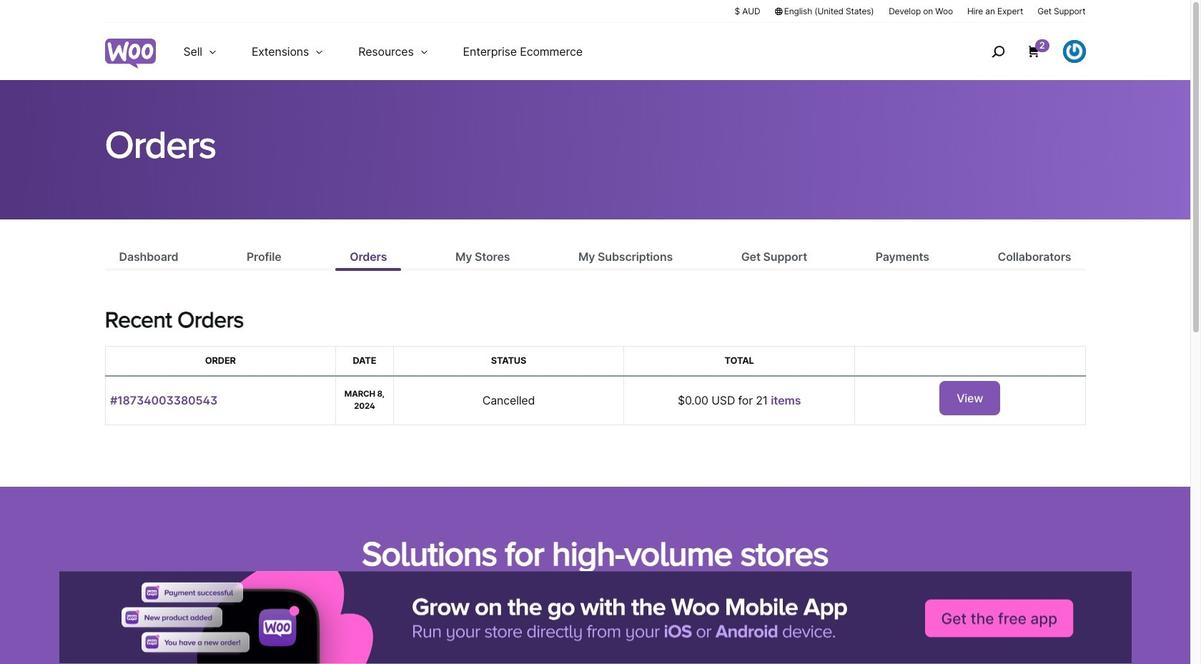 Task type: vqa. For each thing, say whether or not it's contained in the screenshot.
SEARCH image
yes



Task type: describe. For each thing, give the bounding box(es) containing it.
service navigation menu element
[[961, 28, 1086, 75]]

search image
[[987, 40, 1010, 63]]

open account menu image
[[1063, 40, 1086, 63]]



